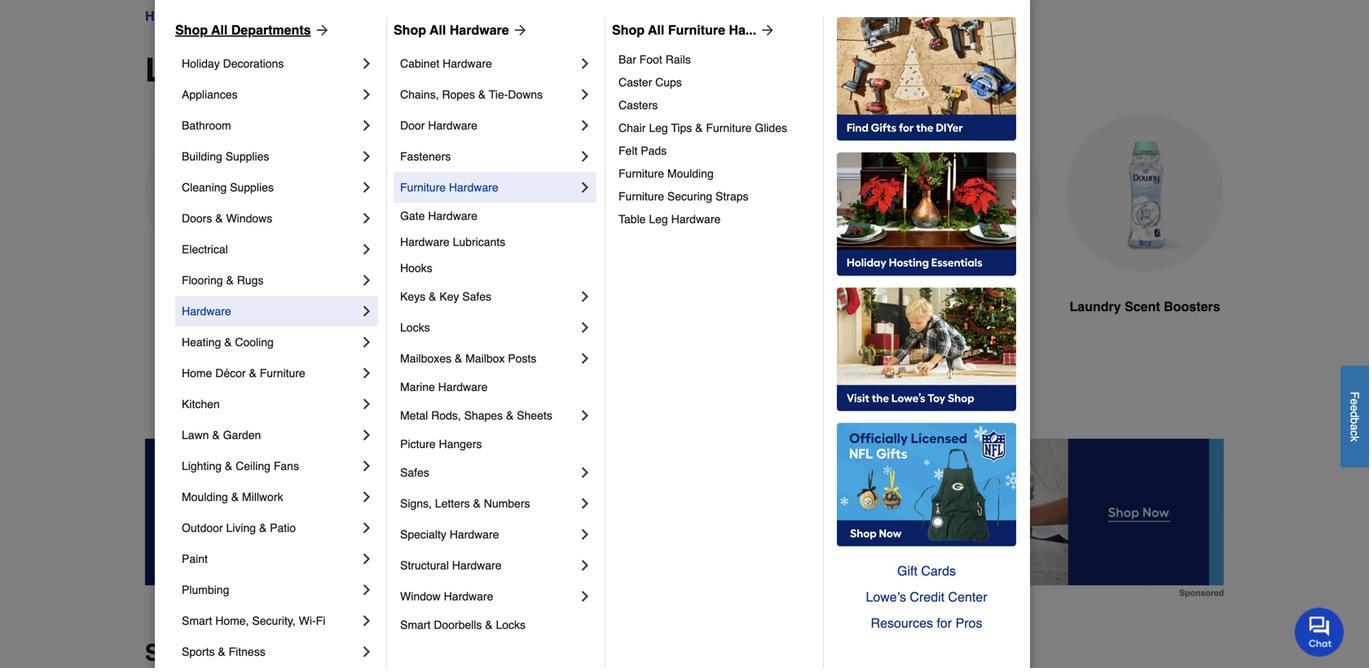 Task type: describe. For each thing, give the bounding box(es) containing it.
building
[[182, 150, 222, 163]]

chevron right image for flooring & rugs
[[359, 272, 375, 288]]

chevron right image for smart home, security, wi-fi
[[359, 613, 375, 629]]

metal
[[400, 409, 428, 422]]

décor
[[215, 367, 246, 380]]

shop all hardware link
[[394, 20, 529, 40]]

shop all hardware
[[394, 22, 509, 37]]

shop for shop all departments
[[175, 22, 208, 37]]

machine
[[779, 299, 831, 314]]

felt pads link
[[619, 139, 812, 162]]

chair leg tips & furniture glides
[[619, 121, 787, 134]]

resources
[[871, 616, 933, 631]]

fitness
[[229, 645, 265, 658]]

smart for smart home, security, wi-fi
[[182, 614, 212, 627]]

bathroom
[[182, 119, 231, 132]]

holiday decorations link
[[182, 48, 359, 79]]

blue bottle of downy fabric softener. image
[[329, 114, 487, 272]]

chevron right image for locks
[[577, 319, 593, 336]]

securing
[[667, 190, 712, 203]]

hangers
[[439, 438, 482, 451]]

visit the lowe's toy shop. image
[[837, 288, 1016, 412]]

mailbox
[[465, 352, 505, 365]]

lawn & garden
[[182, 429, 261, 442]]

chevron right image for building supplies
[[359, 148, 375, 165]]

0 vertical spatial safes
[[462, 290, 491, 303]]

key
[[439, 290, 459, 303]]

chevron right image for kitchen
[[359, 396, 375, 412]]

chevron right image for metal rods, shapes & sheets
[[577, 407, 593, 424]]

washing machine cleaners link
[[698, 114, 856, 375]]

& right tips
[[695, 121, 703, 134]]

fasteners link
[[400, 141, 577, 172]]

laundry supplies link
[[323, 7, 424, 26]]

& left ceiling on the left bottom of the page
[[225, 460, 232, 473]]

structural
[[400, 559, 449, 572]]

arrow right image for shop all furniture ha...
[[756, 22, 776, 38]]

laundry scent boosters link
[[1066, 114, 1224, 356]]

furniture hardware
[[400, 181, 498, 194]]

electrical link
[[182, 234, 359, 265]]

1 vertical spatial laundry supplies
[[145, 51, 419, 89]]

all for hardware
[[430, 22, 446, 37]]

d
[[1348, 411, 1361, 418]]

furniture securing straps link
[[619, 185, 812, 208]]

hardware down signs, letters & numbers
[[450, 528, 499, 541]]

shop
[[145, 640, 202, 666]]

hooks
[[400, 262, 432, 275]]

& right the sports
[[218, 645, 225, 658]]

laundry detergent link
[[145, 114, 303, 356]]

tie-
[[489, 88, 508, 101]]

fresheners
[[947, 299, 1017, 314]]

chevron right image for structural hardware
[[577, 557, 593, 574]]

2 e from the top
[[1348, 405, 1361, 411]]

pros
[[956, 616, 982, 631]]

locks link
[[400, 312, 577, 343]]

laundry scent boosters
[[1070, 299, 1220, 314]]

furniture down heating & cooling link
[[260, 367, 305, 380]]

chevron right image for doors & windows
[[359, 210, 375, 227]]

hooks link
[[400, 255, 593, 281]]

shop all furniture ha... link
[[612, 20, 776, 40]]

hardware down ropes
[[428, 119, 477, 132]]

& left 'millwork' in the left bottom of the page
[[231, 491, 239, 504]]

1 horizontal spatial locks
[[496, 619, 526, 632]]

chevron right image for heating & cooling
[[359, 334, 375, 350]]

furniture up felt pads link at the top
[[706, 121, 752, 134]]

laundry for bottle of downy laundry scent booster. "image"
[[1070, 299, 1121, 314]]

all for furniture
[[648, 22, 664, 37]]

specialty
[[400, 528, 446, 541]]

laundry right departments
[[323, 9, 370, 24]]

& left cooling
[[224, 336, 232, 349]]

home link
[[145, 7, 181, 26]]

doors
[[182, 212, 212, 225]]

leg for hardware
[[649, 213, 668, 226]]

cards
[[921, 564, 956, 579]]

cleaners
[[749, 319, 804, 334]]

supplies for the bottommost cleaning supplies link
[[230, 181, 274, 194]]

shop all departments
[[175, 22, 311, 37]]

supplies for the top cleaning supplies link
[[254, 9, 309, 24]]

furniture securing straps
[[619, 190, 749, 203]]

1 vertical spatial cleaning supplies link
[[182, 172, 359, 203]]

furniture up bar foot rails "link"
[[668, 22, 725, 37]]

appliances link
[[182, 79, 359, 110]]

electrical
[[182, 243, 228, 256]]

bar foot rails
[[619, 53, 691, 66]]

hardware up window hardware link at the left of page
[[452, 559, 502, 572]]

door hardware
[[400, 119, 477, 132]]

decorations
[[223, 57, 284, 70]]

laundry for white bottle of shout stain remover. image
[[516, 299, 567, 314]]

resources for pros link
[[837, 610, 1016, 636]]

signs, letters & numbers
[[400, 497, 530, 510]]

kitchen
[[182, 398, 220, 411]]

lighting & ceiling fans
[[182, 460, 299, 473]]

caster cups
[[619, 76, 682, 89]]

shop for shop all hardware
[[394, 22, 426, 37]]

metal rods, shapes & sheets link
[[400, 400, 577, 431]]

cups
[[655, 76, 682, 89]]

shop all furniture ha...
[[612, 22, 756, 37]]

doors & windows
[[182, 212, 272, 225]]

& right lawn
[[212, 429, 220, 442]]

& left "key"
[[429, 290, 436, 303]]

removers
[[606, 299, 669, 314]]

shapes
[[464, 409, 503, 422]]

bar
[[619, 53, 636, 66]]

hardware down securing on the top of page
[[671, 213, 721, 226]]

fabric softeners link
[[329, 114, 487, 356]]

chains,
[[400, 88, 439, 101]]

laundry down shop all departments
[[145, 51, 274, 89]]

cleaning supplies for the top cleaning supplies link
[[196, 9, 309, 24]]

pads
[[641, 144, 667, 157]]

keys & key safes link
[[400, 281, 577, 312]]

furniture up gate
[[400, 181, 446, 194]]

heating
[[182, 336, 221, 349]]

home,
[[215, 614, 249, 627]]

furniture up table
[[619, 190, 664, 203]]

chevron right image for cabinet hardware
[[577, 55, 593, 72]]

chevron right image for lawn & garden
[[359, 427, 375, 443]]

find gifts for the diyer. image
[[837, 17, 1016, 141]]

patio
[[270, 522, 296, 535]]

building supplies
[[182, 150, 269, 163]]

lawn
[[182, 429, 209, 442]]

hardware inside 'link'
[[438, 381, 488, 394]]

all for departments
[[211, 22, 228, 37]]

picture hangers
[[400, 438, 482, 451]]

chevron right image for electrical
[[359, 241, 375, 258]]

flooring & rugs link
[[182, 265, 359, 296]]

fabric fresheners
[[904, 299, 1017, 314]]

0 vertical spatial laundry supplies
[[323, 9, 424, 24]]

chevron right image for paint
[[359, 551, 375, 567]]

caster cups link
[[619, 71, 812, 94]]

holiday hosting essentials. image
[[837, 152, 1016, 276]]

lowe's credit center
[[866, 590, 987, 605]]

chevron right image for specialty hardware
[[577, 526, 593, 543]]

chevron right image for furniture hardware
[[577, 179, 593, 196]]

sheets
[[517, 409, 552, 422]]

rods,
[[431, 409, 461, 422]]

fabric fresheners link
[[882, 114, 1040, 356]]

outdoor living & patio link
[[182, 513, 359, 544]]



Task type: vqa. For each thing, say whether or not it's contained in the screenshot.
leftmost 'a'
no



Task type: locate. For each thing, give the bounding box(es) containing it.
2 all from the left
[[430, 22, 446, 37]]

straps
[[716, 190, 749, 203]]

furniture
[[668, 22, 725, 37], [706, 121, 752, 134], [619, 167, 664, 180], [400, 181, 446, 194], [619, 190, 664, 203], [260, 367, 305, 380]]

chair leg tips & furniture glides link
[[619, 117, 812, 139]]

& left tie-
[[478, 88, 486, 101]]

& left patio on the bottom left
[[259, 522, 267, 535]]

locks down window hardware link at the left of page
[[496, 619, 526, 632]]

arrow right image up holiday decorations link
[[311, 22, 330, 38]]

supplies down bathroom link at the left of the page
[[225, 150, 269, 163]]

sports & fitness link
[[182, 636, 359, 667]]

0 vertical spatial cleaning
[[196, 9, 251, 24]]

safes down picture
[[400, 466, 429, 479]]

chevron right image for mailboxes & mailbox posts
[[577, 350, 593, 367]]

1 horizontal spatial home
[[182, 367, 212, 380]]

3 arrow right image from the left
[[756, 22, 776, 38]]

chevron right image for chains, ropes & tie-downs
[[577, 86, 593, 103]]

hardware up cabinet hardware "link"
[[450, 22, 509, 37]]

orange box of tide washing machine cleaner. image
[[698, 114, 856, 272]]

furniture down felt pads at left top
[[619, 167, 664, 180]]

chevron right image for sports & fitness
[[359, 644, 375, 660]]

safes right "key"
[[462, 290, 491, 303]]

green container of gain laundry detergent. image
[[145, 114, 303, 272]]

cleaning supplies
[[196, 9, 309, 24], [182, 181, 274, 194]]

white bottle of shout stain remover. image
[[513, 114, 672, 272]]

laundry down the flooring
[[166, 299, 218, 314]]

fabric left fresheners
[[904, 299, 943, 314]]

0 horizontal spatial fabric
[[357, 299, 396, 314]]

home décor & furniture
[[182, 367, 305, 380]]

arrow right image up cabinet hardware "link"
[[509, 22, 529, 38]]

moulding inside furniture moulding link
[[667, 167, 714, 180]]

gate
[[400, 209, 425, 222]]

1 horizontal spatial moulding
[[667, 167, 714, 180]]

hardware up chains, ropes & tie-downs
[[443, 57, 492, 70]]

marine hardware
[[400, 381, 488, 394]]

smart up the sports
[[182, 614, 212, 627]]

2 horizontal spatial arrow right image
[[756, 22, 776, 38]]

gift cards link
[[837, 558, 1016, 584]]

shop all departments link
[[175, 20, 330, 40]]

plumbing
[[182, 583, 229, 597]]

outdoor
[[182, 522, 223, 535]]

all inside shop all departments link
[[211, 22, 228, 37]]

casters link
[[619, 94, 812, 117]]

0 vertical spatial cleaning supplies
[[196, 9, 309, 24]]

officially licensed n f l gifts. shop now. image
[[837, 423, 1016, 547]]

arrow right image up bar foot rails "link"
[[756, 22, 776, 38]]

window
[[400, 590, 441, 603]]

laundry left stain
[[516, 299, 567, 314]]

gate hardware
[[400, 209, 477, 222]]

1 leg from the top
[[649, 121, 668, 134]]

supplies for building supplies link
[[225, 150, 269, 163]]

fabric for fabric softeners
[[357, 299, 396, 314]]

hardware up 'hooks'
[[400, 236, 450, 249]]

locks down fabric softeners
[[400, 321, 430, 334]]

all up the holiday decorations
[[211, 22, 228, 37]]

0 vertical spatial leg
[[649, 121, 668, 134]]

home for home décor & furniture
[[182, 367, 212, 380]]

leg for tips
[[649, 121, 668, 134]]

paint
[[182, 553, 208, 566]]

supplies up cabinet
[[374, 9, 424, 24]]

center
[[948, 590, 987, 605]]

chains, ropes & tie-downs link
[[400, 79, 577, 110]]

hardware
[[450, 22, 509, 37], [443, 57, 492, 70], [428, 119, 477, 132], [449, 181, 498, 194], [428, 209, 477, 222], [671, 213, 721, 226], [400, 236, 450, 249], [182, 305, 231, 318], [438, 381, 488, 394], [450, 528, 499, 541], [452, 559, 502, 572], [444, 590, 493, 603]]

0 horizontal spatial all
[[211, 22, 228, 37]]

chat invite button image
[[1295, 607, 1345, 657]]

metal rods, shapes & sheets
[[400, 409, 552, 422]]

1 vertical spatial locks
[[496, 619, 526, 632]]

cleaning supplies up decorations
[[196, 9, 309, 24]]

laundry left the scent
[[1070, 299, 1121, 314]]

1 horizontal spatial smart
[[400, 619, 431, 632]]

home inside the "home décor & furniture" link
[[182, 367, 212, 380]]

1 horizontal spatial arrow right image
[[509, 22, 529, 38]]

e up b
[[1348, 405, 1361, 411]]

laundry for 'green container of gain laundry detergent.' image
[[166, 299, 218, 314]]

1 horizontal spatial safes
[[462, 290, 491, 303]]

1 vertical spatial home
[[182, 367, 212, 380]]

3 shop from the left
[[612, 22, 645, 37]]

e up d
[[1348, 399, 1361, 405]]

2 fabric from the left
[[904, 299, 943, 314]]

cabinet hardware link
[[400, 48, 577, 79]]

flooring
[[182, 274, 223, 287]]

0 horizontal spatial moulding
[[182, 491, 228, 504]]

softeners
[[400, 299, 460, 314]]

fabric for fabric fresheners
[[904, 299, 943, 314]]

1 vertical spatial cleaning
[[182, 181, 227, 194]]

advertisement region
[[145, 439, 1224, 598]]

cleaning up the holiday decorations
[[196, 9, 251, 24]]

lowe's credit center link
[[837, 584, 1016, 610]]

0 horizontal spatial shop
[[175, 22, 208, 37]]

blue spray bottle of febreze fabric freshener. image
[[882, 114, 1040, 272]]

chevron right image for home décor & furniture
[[359, 365, 375, 381]]

2 horizontal spatial shop
[[612, 22, 645, 37]]

hardware up hardware lubricants
[[428, 209, 477, 222]]

1 horizontal spatial fabric
[[904, 299, 943, 314]]

3 all from the left
[[648, 22, 664, 37]]

holiday decorations
[[182, 57, 284, 70]]

sports & fitness
[[182, 645, 265, 658]]

& right the décor
[[249, 367, 257, 380]]

table leg hardware
[[619, 213, 721, 226]]

laundry supplies down departments
[[145, 51, 419, 89]]

chevron right image for safes
[[577, 465, 593, 481]]

moulding
[[667, 167, 714, 180], [182, 491, 228, 504]]

smart for smart doorbells & locks
[[400, 619, 431, 632]]

1 shop from the left
[[175, 22, 208, 37]]

hardware down the flooring
[[182, 305, 231, 318]]

fabric left the keys
[[357, 299, 396, 314]]

chevron right image for window hardware
[[577, 588, 593, 605]]

supplies up windows
[[230, 181, 274, 194]]

numbers
[[484, 497, 530, 510]]

1 e from the top
[[1348, 399, 1361, 405]]

arrow right image inside shop all hardware link
[[509, 22, 529, 38]]

& left the sheets
[[506, 409, 514, 422]]

safes
[[462, 290, 491, 303], [400, 466, 429, 479]]

arrow right image inside shop all departments link
[[311, 22, 330, 38]]

0 vertical spatial cleaning supplies link
[[196, 7, 309, 26]]

door
[[400, 119, 425, 132]]

f
[[1348, 392, 1361, 399]]

moulding up outdoor in the bottom of the page
[[182, 491, 228, 504]]

leg
[[649, 121, 668, 134], [649, 213, 668, 226]]

arrow right image inside shop all furniture ha... link
[[756, 22, 776, 38]]

plumbing link
[[182, 575, 359, 605]]

supplies down 'laundry supplies' link
[[283, 51, 419, 89]]

all up 'cabinet hardware'
[[430, 22, 446, 37]]

chevron right image for bathroom
[[359, 117, 375, 134]]

hardware lubricants link
[[400, 229, 593, 255]]

supplies for 'laundry supplies' link
[[374, 9, 424, 24]]

1 horizontal spatial shop
[[394, 22, 426, 37]]

home
[[145, 9, 181, 24], [182, 367, 212, 380]]

moulding inside moulding & millwork link
[[182, 491, 228, 504]]

1 all from the left
[[211, 22, 228, 37]]

0 horizontal spatial home
[[145, 9, 181, 24]]

1 vertical spatial safes
[[400, 466, 429, 479]]

0 horizontal spatial arrow right image
[[311, 22, 330, 38]]

cleaning supplies link up decorations
[[196, 7, 309, 26]]

hardware down 'mailboxes & mailbox posts'
[[438, 381, 488, 394]]

lawn & garden link
[[182, 420, 359, 451]]

shop up cabinet
[[394, 22, 426, 37]]

0 vertical spatial moulding
[[667, 167, 714, 180]]

chevron right image for cleaning supplies
[[359, 179, 375, 196]]

gift cards
[[897, 564, 956, 579]]

chevron right image for appliances
[[359, 86, 375, 103]]

laundry supplies
[[323, 9, 424, 24], [145, 51, 419, 89]]

& right doors
[[215, 212, 223, 225]]

chevron right image
[[577, 55, 593, 72], [359, 86, 375, 103], [577, 148, 593, 165], [359, 179, 375, 196], [359, 210, 375, 227], [359, 303, 375, 319], [577, 319, 593, 336], [359, 334, 375, 350], [359, 396, 375, 412], [577, 407, 593, 424], [359, 427, 375, 443], [577, 495, 593, 512], [359, 520, 375, 536], [359, 551, 375, 567], [359, 582, 375, 598], [577, 588, 593, 605], [359, 613, 375, 629]]

arrow right image for shop all departments
[[311, 22, 330, 38]]

1 vertical spatial moulding
[[182, 491, 228, 504]]

hardware link
[[182, 296, 359, 327]]

shop for shop all furniture ha...
[[612, 22, 645, 37]]

1 horizontal spatial all
[[430, 22, 446, 37]]

cooling
[[235, 336, 274, 349]]

& left "rugs"
[[226, 274, 234, 287]]

all inside shop all hardware link
[[430, 22, 446, 37]]

arrow right image for shop all hardware
[[509, 22, 529, 38]]

bottle of downy laundry scent booster. image
[[1066, 114, 1224, 272]]

c
[[1348, 430, 1361, 436]]

chevron right image for hardware
[[359, 303, 375, 319]]

hardware up the smart doorbells & locks
[[444, 590, 493, 603]]

home for home
[[145, 9, 181, 24]]

structural hardware
[[400, 559, 502, 572]]

detergent
[[221, 299, 282, 314]]

2 arrow right image from the left
[[509, 22, 529, 38]]

0 horizontal spatial smart
[[182, 614, 212, 627]]

1 arrow right image from the left
[[311, 22, 330, 38]]

chevron right image for door hardware
[[577, 117, 593, 134]]

chair
[[619, 121, 646, 134]]

arrow right image
[[311, 22, 330, 38], [509, 22, 529, 38], [756, 22, 776, 38]]

moulding up securing on the top of page
[[667, 167, 714, 180]]

laundry detergent
[[166, 299, 282, 314]]

hardware down fasteners link
[[449, 181, 498, 194]]

moulding & millwork link
[[182, 482, 359, 513]]

cabinet
[[400, 57, 439, 70]]

leg right table
[[649, 213, 668, 226]]

furniture moulding
[[619, 167, 714, 180]]

smart inside 'link'
[[182, 614, 212, 627]]

2 shop from the left
[[394, 22, 426, 37]]

0 horizontal spatial locks
[[400, 321, 430, 334]]

f e e d b a c k button
[[1341, 366, 1369, 468]]

laundry
[[323, 9, 370, 24], [145, 51, 274, 89], [166, 299, 218, 314], [516, 299, 567, 314], [1070, 299, 1121, 314]]

chevron right image for signs, letters & numbers
[[577, 495, 593, 512]]

smart down 'window'
[[400, 619, 431, 632]]

chevron right image
[[359, 55, 375, 72], [577, 86, 593, 103], [359, 117, 375, 134], [577, 117, 593, 134], [359, 148, 375, 165], [577, 179, 593, 196], [359, 241, 375, 258], [359, 272, 375, 288], [577, 288, 593, 305], [577, 350, 593, 367], [359, 365, 375, 381], [359, 458, 375, 474], [577, 465, 593, 481], [359, 489, 375, 505], [577, 526, 593, 543], [577, 557, 593, 574], [359, 644, 375, 660]]

1 fabric from the left
[[357, 299, 396, 314]]

laundry stain removers link
[[513, 114, 672, 356]]

laundry supplies up cabinet
[[323, 9, 424, 24]]

windows
[[226, 212, 272, 225]]

keys & key safes
[[400, 290, 491, 303]]

shop up the holiday
[[175, 22, 208, 37]]

table
[[619, 213, 646, 226]]

1 vertical spatial leg
[[649, 213, 668, 226]]

ceiling
[[236, 460, 271, 473]]

shop up "bar"
[[612, 22, 645, 37]]

cleaning supplies link up windows
[[182, 172, 359, 203]]

0 horizontal spatial safes
[[400, 466, 429, 479]]

leg left tips
[[649, 121, 668, 134]]

cleaning supplies for the bottommost cleaning supplies link
[[182, 181, 274, 194]]

foot
[[639, 53, 662, 66]]

hardware lubricants
[[400, 236, 505, 249]]

laundry stain removers
[[516, 299, 669, 314]]

for
[[937, 616, 952, 631]]

&
[[478, 88, 486, 101], [695, 121, 703, 134], [215, 212, 223, 225], [226, 274, 234, 287], [429, 290, 436, 303], [224, 336, 232, 349], [455, 352, 462, 365], [249, 367, 257, 380], [506, 409, 514, 422], [212, 429, 220, 442], [225, 460, 232, 473], [231, 491, 239, 504], [473, 497, 481, 510], [259, 522, 267, 535], [485, 619, 493, 632], [218, 645, 225, 658]]

1 vertical spatial cleaning supplies
[[182, 181, 274, 194]]

moulding & millwork
[[182, 491, 283, 504]]

chains, ropes & tie-downs
[[400, 88, 543, 101]]

hardware inside "link"
[[443, 57, 492, 70]]

& right letters
[[473, 497, 481, 510]]

door hardware link
[[400, 110, 577, 141]]

supplies up holiday decorations link
[[254, 9, 309, 24]]

chevron right image for plumbing
[[359, 582, 375, 598]]

2 leg from the top
[[649, 213, 668, 226]]

& left mailbox
[[455, 352, 462, 365]]

chevron right image for moulding & millwork
[[359, 489, 375, 505]]

chevron right image for outdoor living & patio
[[359, 520, 375, 536]]

& down window hardware link at the left of page
[[485, 619, 493, 632]]

fi
[[316, 614, 325, 627]]

posts
[[508, 352, 536, 365]]

chevron right image for lighting & ceiling fans
[[359, 458, 375, 474]]

caster
[[619, 76, 652, 89]]

cleaning
[[196, 9, 251, 24], [182, 181, 227, 194]]

chevron right image for keys & key safes
[[577, 288, 593, 305]]

heating & cooling link
[[182, 327, 359, 358]]

all up bar foot rails
[[648, 22, 664, 37]]

cleaning down building
[[182, 181, 227, 194]]

holiday
[[182, 57, 220, 70]]

picture
[[400, 438, 436, 451]]

mailboxes & mailbox posts link
[[400, 343, 577, 374]]

smart
[[182, 614, 212, 627], [400, 619, 431, 632]]

0 vertical spatial locks
[[400, 321, 430, 334]]

home décor & furniture link
[[182, 358, 359, 389]]

millwork
[[242, 491, 283, 504]]

rails
[[665, 53, 691, 66]]

chevron right image for fasteners
[[577, 148, 593, 165]]

0 vertical spatial home
[[145, 9, 181, 24]]

shop by brand
[[145, 640, 307, 666]]

cleaning supplies up doors & windows
[[182, 181, 274, 194]]

ropes
[[442, 88, 475, 101]]

specialty hardware
[[400, 528, 499, 541]]

chevron right image for holiday decorations
[[359, 55, 375, 72]]

all inside shop all furniture ha... link
[[648, 22, 664, 37]]

specialty hardware link
[[400, 519, 577, 550]]

2 horizontal spatial all
[[648, 22, 664, 37]]

picture hangers link
[[400, 431, 593, 457]]



